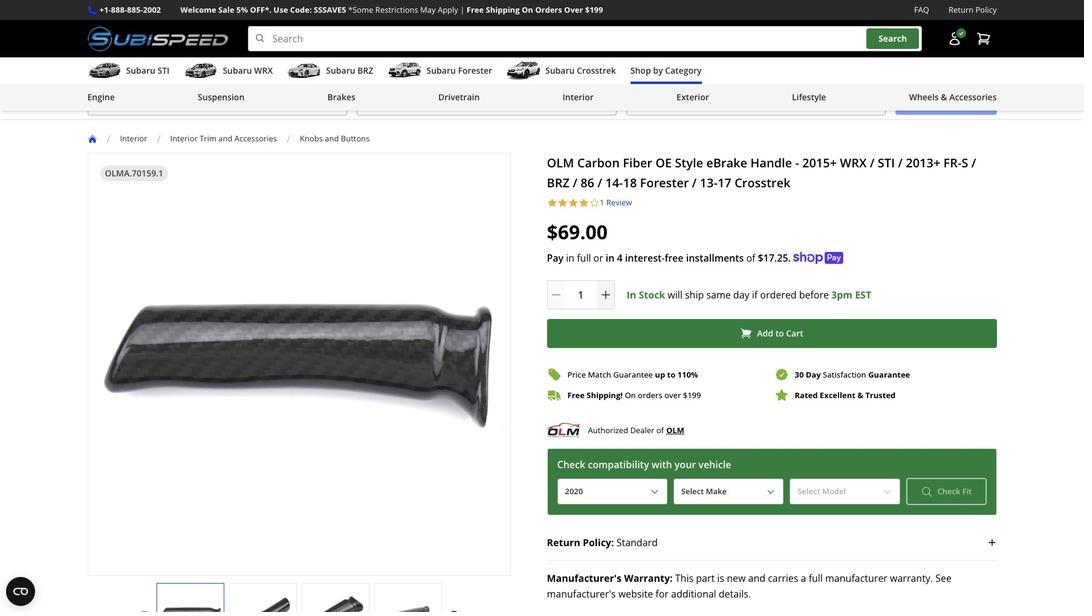 Task type: locate. For each thing, give the bounding box(es) containing it.
Select Make button
[[357, 89, 617, 115], [674, 479, 784, 505]]

full
[[577, 252, 591, 265], [809, 572, 823, 586]]

dealer
[[630, 425, 655, 436]]

code:
[[290, 4, 312, 15]]

|
[[460, 4, 465, 15]]

fiber
[[623, 155, 653, 171]]

faq
[[914, 4, 930, 15]]

in
[[566, 252, 575, 265], [606, 252, 615, 265]]

add to cart
[[757, 328, 804, 339]]

0 horizontal spatial in
[[566, 252, 575, 265]]

wheels & accessories
[[909, 91, 997, 103]]

brz inside dropdown button
[[358, 65, 373, 76]]

category
[[665, 65, 702, 76]]

5%
[[237, 4, 248, 15]]

0 horizontal spatial guarantee
[[613, 369, 653, 380]]

0 vertical spatial accessories
[[950, 91, 997, 103]]

same
[[707, 289, 731, 302]]

select make image
[[766, 487, 776, 497]]

if
[[752, 289, 758, 302]]

wrx
[[254, 65, 273, 76], [840, 155, 867, 171]]

carries
[[768, 572, 799, 586]]

star image left 1
[[579, 198, 589, 208]]

subaru brz button
[[287, 60, 373, 84]]

add to cart button
[[547, 319, 997, 348]]

885-
[[127, 4, 143, 15]]

knobs
[[300, 133, 323, 144]]

see
[[936, 572, 952, 586]]

1 vertical spatial $199
[[683, 390, 701, 401]]

0 vertical spatial of
[[747, 252, 756, 265]]

$199 right over on the right top of the page
[[585, 4, 603, 15]]

0 vertical spatial brz
[[358, 65, 373, 76]]

1 horizontal spatial &
[[941, 91, 948, 103]]

1 vertical spatial wrx
[[840, 155, 867, 171]]

olm inside olm carbon fiber oe style ebrake handle - 2015+ wrx / sti / 2013+ fr-s / brz / 86 / 14-18 forester / 13-17 crosstrek
[[547, 155, 574, 171]]

1 vertical spatial sti
[[878, 155, 895, 171]]

0 vertical spatial free
[[467, 4, 484, 15]]

1 vertical spatial return
[[547, 537, 580, 550]]

0 horizontal spatial sti
[[158, 65, 170, 76]]

2 star image from the left
[[558, 198, 568, 208]]

0 vertical spatial full
[[577, 252, 591, 265]]

subaru sti
[[126, 65, 170, 76]]

may
[[420, 4, 436, 15]]

interior down subaru crosstrek
[[563, 91, 594, 103]]

1 vertical spatial full
[[809, 572, 823, 586]]

1 horizontal spatial of
[[747, 252, 756, 265]]

1 horizontal spatial guarantee
[[869, 369, 910, 380]]

a subaru sti thumbnail image image
[[87, 62, 121, 80]]

2 subaru from the left
[[223, 65, 252, 76]]

1 horizontal spatial $199
[[683, 390, 701, 401]]

free right the | on the left of the page
[[467, 4, 484, 15]]

$199 right over on the bottom right of the page
[[683, 390, 701, 401]]

subaru up the drivetrain
[[427, 65, 456, 76]]

warranty:
[[624, 572, 673, 586]]

0 vertical spatial olm
[[547, 155, 574, 171]]

over
[[665, 390, 681, 401]]

interior inside main element
[[563, 91, 594, 103]]

on left the orders
[[625, 390, 636, 401]]

to
[[776, 328, 784, 339], [667, 369, 676, 380]]

forester
[[458, 65, 492, 76], [640, 175, 689, 191]]

1 vertical spatial to
[[667, 369, 676, 380]]

& inside dropdown button
[[941, 91, 948, 103]]

wrx right 2015+
[[840, 155, 867, 171]]

0 horizontal spatial on
[[522, 4, 533, 15]]

olm
[[547, 155, 574, 171], [666, 425, 685, 436]]

to right add
[[776, 328, 784, 339]]

satisfaction
[[823, 369, 867, 380]]

0 horizontal spatial interior
[[120, 133, 147, 144]]

1 vertical spatial accessories
[[235, 133, 277, 144]]

1 horizontal spatial crosstrek
[[735, 175, 791, 191]]

1 horizontal spatial brz
[[547, 175, 570, 191]]

5 subaru from the left
[[546, 65, 575, 76]]

full left 'or'
[[577, 252, 591, 265]]

1 vertical spatial of
[[657, 425, 664, 436]]

0 horizontal spatial crosstrek
[[577, 65, 616, 76]]

full right a
[[809, 572, 823, 586]]

1 horizontal spatial wrx
[[840, 155, 867, 171]]

sti down subispeed logo
[[158, 65, 170, 76]]

olm left carbon
[[547, 155, 574, 171]]

olm carbon fiber oe style ebrake handle - 2015+ wrx / sti / 2013+ fr-s / brz / 86 / 14-18 forester / 13-17 crosstrek
[[547, 155, 976, 191]]

star image
[[568, 198, 579, 208]]

2 guarantee from the left
[[869, 369, 910, 380]]

subispeed logo image
[[87, 26, 228, 51]]

subaru down subispeed logo
[[126, 65, 155, 76]]

1 horizontal spatial accessories
[[950, 91, 997, 103]]

subaru up the "suspension"
[[223, 65, 252, 76]]

forester down 'oe'
[[640, 175, 689, 191]]

2 in from the left
[[606, 252, 615, 265]]

1 vertical spatial on
[[625, 390, 636, 401]]

& right wheels
[[941, 91, 948, 103]]

1 horizontal spatial in
[[606, 252, 615, 265]]

1 review
[[600, 197, 632, 208]]

a subaru brz thumbnail image image
[[287, 62, 321, 80]]

1 vertical spatial forester
[[640, 175, 689, 191]]

a
[[801, 572, 806, 586]]

1 vertical spatial select make button
[[674, 479, 784, 505]]

0 horizontal spatial brz
[[358, 65, 373, 76]]

0 horizontal spatial select make button
[[357, 89, 617, 115]]

0 horizontal spatial free
[[467, 4, 484, 15]]

888-
[[111, 4, 127, 15]]

authorized dealer of olm
[[588, 425, 685, 436]]

crosstrek up interior dropdown button at the top right of the page
[[577, 65, 616, 76]]

day
[[734, 289, 750, 302]]

interior link
[[120, 133, 157, 144], [120, 133, 147, 144]]

brz
[[358, 65, 373, 76], [547, 175, 570, 191]]

return policy: standard
[[547, 537, 658, 550]]

1 horizontal spatial forester
[[640, 175, 689, 191]]

30
[[795, 369, 804, 380]]

empty star image
[[589, 198, 600, 208]]

1 horizontal spatial interior
[[170, 133, 198, 144]]

to right up at bottom right
[[667, 369, 676, 380]]

policy
[[976, 4, 997, 15]]

&
[[941, 91, 948, 103], [858, 390, 864, 401]]

crosstrek inside olm carbon fiber oe style ebrake handle - 2015+ wrx / sti / 2013+ fr-s / brz / 86 / 14-18 forester / 13-17 crosstrek
[[735, 175, 791, 191]]

2 horizontal spatial and
[[748, 572, 766, 586]]

star image left star icon
[[547, 198, 558, 208]]

2 horizontal spatial interior
[[563, 91, 594, 103]]

interior for interior dropdown button at the top right of the page
[[563, 91, 594, 103]]

on left orders
[[522, 4, 533, 15]]

of left "olm" link
[[657, 425, 664, 436]]

0 vertical spatial to
[[776, 328, 784, 339]]

free down price
[[568, 390, 585, 401]]

off*.
[[250, 4, 272, 15]]

is
[[717, 572, 725, 586]]

and right knobs
[[325, 133, 339, 144]]

brz up star icon
[[547, 175, 570, 191]]

1 subaru from the left
[[126, 65, 155, 76]]

subaru up interior dropdown button at the top right of the page
[[546, 65, 575, 76]]

crosstrek
[[577, 65, 616, 76], [735, 175, 791, 191]]

go to right image image
[[447, 610, 461, 613]]

select year image
[[650, 487, 660, 497]]

3 olma.70159.1 olm carbon fiber oe style ebrake handle - 2015+ wrx / sti / 2013+ ft86 / 14-18 forester / 13-17 crosstrek, image from the left
[[302, 596, 369, 613]]

guarantee
[[613, 369, 653, 380], [869, 369, 910, 380]]

1 horizontal spatial select make button
[[674, 479, 784, 505]]

website
[[618, 588, 653, 601]]

guarantee up free shipping! on orders over $199 at right
[[613, 369, 653, 380]]

interior left trim
[[170, 133, 198, 144]]

0 vertical spatial select make button
[[357, 89, 617, 115]]

olma.70159.1 olm carbon fiber oe style ebrake handle - 2015+ wrx / sti / 2013+ ft86 / 14-18 forester / 13-17 crosstrek, image
[[157, 596, 223, 613], [230, 596, 296, 613], [302, 596, 369, 613], [375, 596, 441, 613]]

& left trusted
[[858, 390, 864, 401]]

1 horizontal spatial free
[[568, 390, 585, 401]]

guarantee up trusted
[[869, 369, 910, 380]]

accessories right wheels
[[950, 91, 997, 103]]

0 vertical spatial wrx
[[254, 65, 273, 76]]

1 review link
[[600, 197, 632, 208]]

subaru forester
[[427, 65, 492, 76]]

star image left empty star image
[[558, 198, 568, 208]]

return policy
[[949, 4, 997, 15]]

interior trim and accessories link
[[170, 133, 287, 144], [170, 133, 277, 144]]

new
[[727, 572, 746, 586]]

subaru inside dropdown button
[[427, 65, 456, 76]]

star image
[[547, 198, 558, 208], [558, 198, 568, 208], [579, 198, 589, 208]]

in right pay
[[566, 252, 575, 265]]

welcome sale 5% off*. use code: sssave5
[[180, 4, 346, 15]]

lifestyle button
[[792, 87, 826, 111]]

13-
[[700, 175, 718, 191]]

sti left 2013+
[[878, 155, 895, 171]]

0 horizontal spatial return
[[547, 537, 580, 550]]

details.
[[719, 588, 751, 601]]

price
[[568, 369, 586, 380]]

select make button down vehicle
[[674, 479, 784, 505]]

use
[[274, 4, 288, 15]]

of left $17.25
[[747, 252, 756, 265]]

1 olma.70159.1 olm carbon fiber oe style ebrake handle - 2015+ wrx / sti / 2013+ ft86 / 14-18 forester / 13-17 crosstrek, image from the left
[[157, 596, 223, 613]]

forester inside dropdown button
[[458, 65, 492, 76]]

in left 4 on the right top
[[606, 252, 615, 265]]

0 vertical spatial crosstrek
[[577, 65, 616, 76]]

1 vertical spatial brz
[[547, 175, 570, 191]]

brz left a subaru forester thumbnail image
[[358, 65, 373, 76]]

1 horizontal spatial return
[[949, 4, 974, 15]]

fr-
[[944, 155, 962, 171]]

3 subaru from the left
[[326, 65, 355, 76]]

-
[[796, 155, 799, 171]]

0 horizontal spatial olm
[[547, 155, 574, 171]]

2015+
[[803, 155, 837, 171]]

1 horizontal spatial on
[[625, 390, 636, 401]]

1 horizontal spatial olm
[[666, 425, 685, 436]]

4 subaru from the left
[[427, 65, 456, 76]]

increment image
[[600, 289, 612, 301]]

oe
[[656, 155, 672, 171]]

with
[[652, 458, 672, 472]]

of
[[747, 252, 756, 265], [657, 425, 664, 436]]

0 vertical spatial forester
[[458, 65, 492, 76]]

wrx inside olm carbon fiber oe style ebrake handle - 2015+ wrx / sti / 2013+ fr-s / brz / 86 / 14-18 forester / 13-17 crosstrek
[[840, 155, 867, 171]]

0 vertical spatial $199
[[585, 4, 603, 15]]

handle
[[751, 155, 792, 171]]

0 horizontal spatial full
[[577, 252, 591, 265]]

1 horizontal spatial sti
[[878, 155, 895, 171]]

crosstrek down handle
[[735, 175, 791, 191]]

and right trim
[[219, 133, 233, 144]]

1 vertical spatial free
[[568, 390, 585, 401]]

and right new at the bottom right of page
[[748, 572, 766, 586]]

in stock will ship same day if ordered before 3pm est
[[627, 289, 872, 302]]

wheels & accessories button
[[909, 87, 997, 111]]

a subaru wrx thumbnail image image
[[184, 62, 218, 80]]

a subaru crosstrek thumbnail image image
[[507, 62, 541, 80]]

trim
[[200, 133, 216, 144]]

return left policy
[[949, 4, 974, 15]]

None number field
[[547, 281, 615, 310]]

2 olma.70159.1 olm carbon fiber oe style ebrake handle - 2015+ wrx / sti / 2013+ ft86 / 14-18 forester / 13-17 crosstrek, image from the left
[[230, 596, 296, 613]]

olm right dealer at the bottom
[[666, 425, 685, 436]]

.
[[788, 252, 791, 265]]

0 horizontal spatial $199
[[585, 4, 603, 15]]

1 vertical spatial olm
[[666, 425, 685, 436]]

wrx left a subaru brz thumbnail image
[[254, 65, 273, 76]]

0 horizontal spatial of
[[657, 425, 664, 436]]

accessories right trim
[[235, 133, 277, 144]]

forester up the drivetrain
[[458, 65, 492, 76]]

home image
[[87, 134, 97, 144]]

select make button down subaru forester
[[357, 89, 617, 115]]

exterior
[[677, 91, 709, 103]]

0 horizontal spatial accessories
[[235, 133, 277, 144]]

1 horizontal spatial to
[[776, 328, 784, 339]]

forester inside olm carbon fiber oe style ebrake handle - 2015+ wrx / sti / 2013+ fr-s / brz / 86 / 14-18 forester / 13-17 crosstrek
[[640, 175, 689, 191]]

part
[[696, 572, 715, 586]]

0 vertical spatial return
[[949, 4, 974, 15]]

1 vertical spatial crosstrek
[[735, 175, 791, 191]]

lifestyle
[[792, 91, 826, 103]]

free shipping! on orders over $199
[[568, 390, 701, 401]]

interest-
[[625, 252, 665, 265]]

price match guarantee up to 110%
[[568, 369, 698, 380]]

interior up olma.70159.1
[[120, 133, 147, 144]]

1 horizontal spatial full
[[809, 572, 823, 586]]

3 star image from the left
[[579, 198, 589, 208]]

2002
[[143, 4, 161, 15]]

0 horizontal spatial forester
[[458, 65, 492, 76]]

0 vertical spatial sti
[[158, 65, 170, 76]]

0 vertical spatial on
[[522, 4, 533, 15]]

subaru up the brakes
[[326, 65, 355, 76]]

orders
[[535, 4, 562, 15]]

0 vertical spatial &
[[941, 91, 948, 103]]

1 vertical spatial &
[[858, 390, 864, 401]]

0 horizontal spatial wrx
[[254, 65, 273, 76]]

subaru crosstrek
[[546, 65, 616, 76]]

est
[[855, 289, 872, 302]]

sti
[[158, 65, 170, 76], [878, 155, 895, 171]]

return left policy:
[[547, 537, 580, 550]]

subaru forester button
[[388, 60, 492, 84]]



Task type: describe. For each thing, give the bounding box(es) containing it.
select model image
[[883, 487, 892, 497]]

to inside "button"
[[776, 328, 784, 339]]

ship
[[685, 289, 704, 302]]

Select Year button
[[557, 479, 668, 505]]

shop pay image
[[793, 252, 844, 264]]

subaru crosstrek button
[[507, 60, 616, 84]]

crosstrek inside dropdown button
[[577, 65, 616, 76]]

buttons
[[341, 133, 370, 144]]

+1-888-885-2002
[[99, 4, 161, 15]]

cart
[[786, 328, 804, 339]]

orders
[[638, 390, 663, 401]]

subaru wrx
[[223, 65, 273, 76]]

subaru wrx button
[[184, 60, 273, 84]]

shipping!
[[587, 390, 623, 401]]

manufacturer's
[[547, 572, 622, 586]]

before
[[799, 289, 829, 302]]

subaru for subaru wrx
[[223, 65, 252, 76]]

search input field
[[248, 26, 922, 51]]

shipping
[[486, 4, 520, 15]]

review
[[606, 197, 632, 208]]

drivetrain
[[439, 91, 480, 103]]

additional
[[671, 588, 716, 601]]

check
[[557, 458, 586, 472]]

button image
[[947, 32, 962, 46]]

86
[[581, 175, 595, 191]]

+1-
[[99, 4, 111, 15]]

compatibility
[[588, 458, 649, 472]]

3pm
[[832, 289, 853, 302]]

0 horizontal spatial and
[[219, 133, 233, 144]]

brakes button
[[328, 87, 356, 111]]

wrx inside dropdown button
[[254, 65, 273, 76]]

decrement image
[[550, 289, 562, 301]]

stock
[[639, 289, 665, 302]]

authorized
[[588, 425, 628, 436]]

subaru for subaru crosstrek
[[546, 65, 575, 76]]

subaru for subaru forester
[[427, 65, 456, 76]]

carbon
[[577, 155, 620, 171]]

1
[[600, 197, 604, 208]]

installments
[[686, 252, 744, 265]]

this
[[675, 572, 694, 586]]

for
[[656, 588, 669, 601]]

return policy link
[[949, 4, 997, 16]]

trusted
[[866, 390, 896, 401]]

sssave5
[[314, 4, 346, 15]]

subaru for subaru sti
[[126, 65, 155, 76]]

pay in full or in 4 interest-free installments of $17.25 .
[[547, 252, 791, 265]]

olm image
[[547, 422, 581, 439]]

check compatibility with your vehicle
[[557, 458, 731, 472]]

olm link
[[666, 424, 685, 437]]

or
[[594, 252, 603, 265]]

sale
[[218, 4, 234, 15]]

subaru sti button
[[87, 60, 170, 84]]

sti inside olm carbon fiber oe style ebrake handle - 2015+ wrx / sti / 2013+ fr-s / brz / 86 / 14-18 forester / 13-17 crosstrek
[[878, 155, 895, 171]]

sti inside dropdown button
[[158, 65, 170, 76]]

main element
[[0, 58, 1084, 111]]

1 in from the left
[[566, 252, 575, 265]]

olm inside authorized dealer of olm
[[666, 425, 685, 436]]

*some restrictions may apply | free shipping on orders over $199
[[348, 4, 603, 15]]

1 star image from the left
[[547, 198, 558, 208]]

return for return policy
[[949, 4, 974, 15]]

engine
[[87, 91, 115, 103]]

$69.00
[[547, 219, 608, 245]]

interior for interior trim and accessories
[[170, 133, 198, 144]]

accessories inside dropdown button
[[950, 91, 997, 103]]

free
[[665, 252, 684, 265]]

ebrake
[[707, 155, 748, 171]]

18
[[623, 175, 637, 191]]

match
[[588, 369, 611, 380]]

welcome
[[180, 4, 216, 15]]

style
[[675, 155, 703, 171]]

full inside this part is new and carries a full manufacturer warranty. see manufacturer's website for additional details.
[[809, 572, 823, 586]]

s
[[962, 155, 969, 171]]

day
[[806, 369, 821, 380]]

search button
[[867, 29, 919, 49]]

ordered
[[760, 289, 797, 302]]

by
[[653, 65, 663, 76]]

return for return policy: standard
[[547, 537, 580, 550]]

14-
[[606, 175, 623, 191]]

wheels
[[909, 91, 939, 103]]

up
[[655, 369, 665, 380]]

policy:
[[583, 537, 614, 550]]

add
[[757, 328, 773, 339]]

of inside authorized dealer of olm
[[657, 425, 664, 436]]

0 horizontal spatial &
[[858, 390, 864, 401]]

Select Model button
[[790, 479, 900, 505]]

subaru brz
[[326, 65, 373, 76]]

2013+
[[906, 155, 941, 171]]

brz inside olm carbon fiber oe style ebrake handle - 2015+ wrx / sti / 2013+ fr-s / brz / 86 / 14-18 forester / 13-17 crosstrek
[[547, 175, 570, 191]]

30 day satisfaction guarantee
[[795, 369, 910, 380]]

$17.25
[[758, 252, 788, 265]]

suspension button
[[198, 87, 245, 111]]

0 horizontal spatial to
[[667, 369, 676, 380]]

knobs and buttons
[[300, 133, 370, 144]]

drivetrain button
[[439, 87, 480, 111]]

rated
[[795, 390, 818, 401]]

manufacturer's warranty:
[[547, 572, 673, 586]]

1 guarantee from the left
[[613, 369, 653, 380]]

4
[[617, 252, 623, 265]]

shop by category button
[[631, 60, 702, 84]]

vehicle
[[699, 458, 731, 472]]

1 horizontal spatial and
[[325, 133, 339, 144]]

subaru for subaru brz
[[326, 65, 355, 76]]

open widget image
[[6, 578, 35, 607]]

4 olma.70159.1 olm carbon fiber oe style ebrake handle - 2015+ wrx / sti / 2013+ ft86 / 14-18 forester / 13-17 crosstrek, image from the left
[[375, 596, 441, 613]]

a subaru forester thumbnail image image
[[388, 62, 422, 80]]

this part is new and carries a full manufacturer warranty. see manufacturer's website for additional details.
[[547, 572, 952, 601]]

and inside this part is new and carries a full manufacturer warranty. see manufacturer's website for additional details.
[[748, 572, 766, 586]]

exterior button
[[677, 87, 709, 111]]



Task type: vqa. For each thing, say whether or not it's contained in the screenshot.
OE
yes



